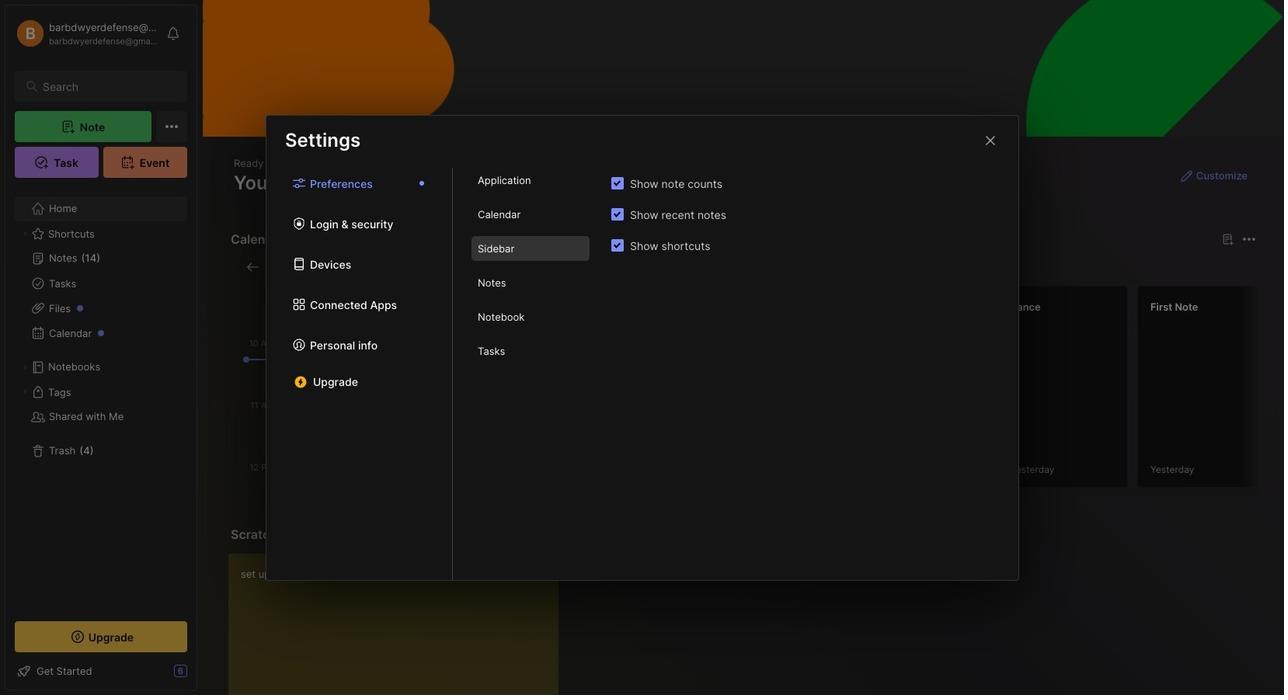 Task type: locate. For each thing, give the bounding box(es) containing it.
row group
[[578, 286, 1285, 497]]

close image
[[981, 131, 1000, 150]]

None checkbox
[[611, 208, 624, 221]]

expand notebooks image
[[20, 363, 30, 372]]

tab list
[[266, 168, 453, 580], [453, 168, 608, 580], [581, 258, 1254, 277]]

tab
[[471, 168, 590, 193], [471, 202, 590, 227], [471, 236, 590, 261], [581, 258, 627, 277], [633, 258, 696, 277], [471, 270, 590, 295], [471, 305, 590, 330], [471, 339, 590, 364]]

None search field
[[43, 77, 173, 96]]

None checkbox
[[611, 177, 624, 190], [611, 239, 624, 252], [611, 177, 624, 190], [611, 239, 624, 252]]

tree
[[5, 187, 197, 608]]

Search text field
[[43, 79, 173, 94]]



Task type: vqa. For each thing, say whether or not it's contained in the screenshot.
NEW EVERNOTE CALENDAR EVENT icon
yes



Task type: describe. For each thing, give the bounding box(es) containing it.
none search field inside main element
[[43, 77, 173, 96]]

tree inside main element
[[5, 187, 197, 608]]

new evernote calendar event image
[[457, 230, 476, 249]]

main element
[[0, 0, 202, 696]]

expand tags image
[[20, 388, 30, 397]]

Start writing… text field
[[241, 554, 558, 696]]

new task image
[[479, 232, 495, 247]]



